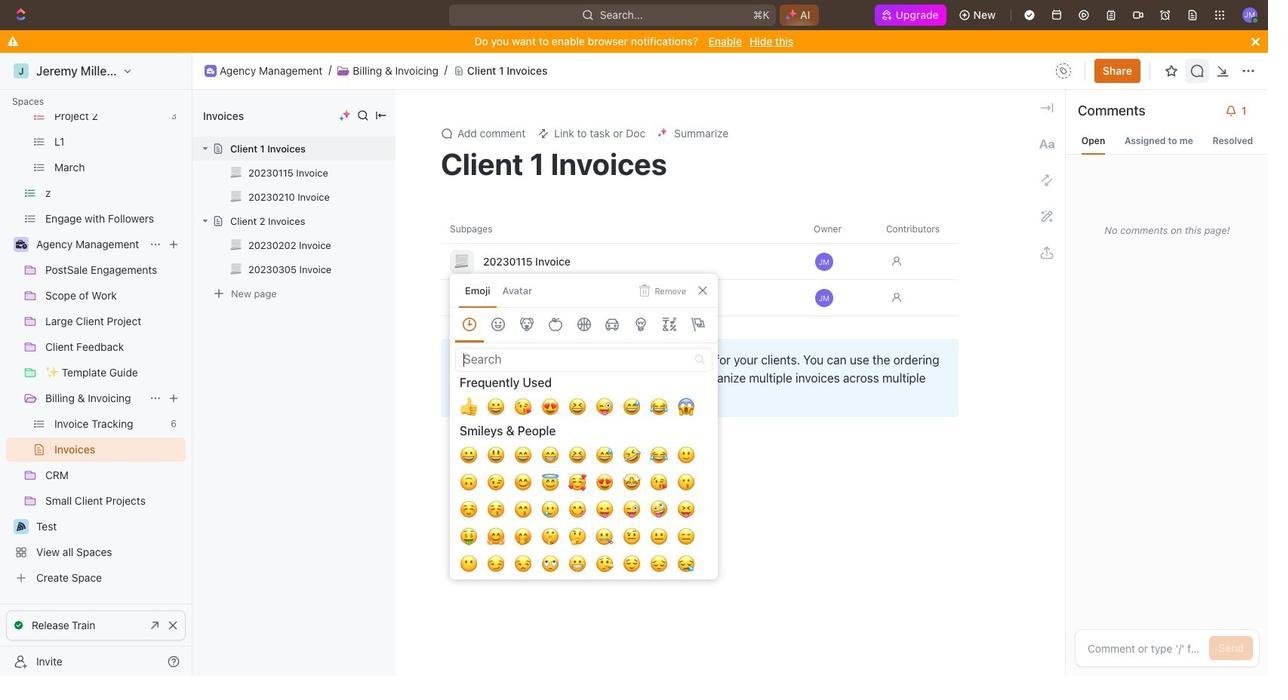 Task type: vqa. For each thing, say whether or not it's contained in the screenshot.
tree inside the Sidebar navigation
yes



Task type: locate. For each thing, give the bounding box(es) containing it.
tree
[[6, 2, 186, 590]]

smileys & people element
[[455, 420, 713, 676]]

0 vertical spatial business time image
[[207, 68, 214, 74]]

business time image inside 'sidebar' navigation
[[15, 240, 27, 249]]

1 vertical spatial business time image
[[15, 240, 27, 249]]

clear image
[[695, 355, 705, 365]]

list of emoji element
[[451, 372, 717, 676]]

frequently used element
[[455, 372, 713, 420]]

0 horizontal spatial business time image
[[15, 240, 27, 249]]

business time image
[[207, 68, 214, 74], [15, 240, 27, 249]]



Task type: describe. For each thing, give the bounding box(es) containing it.
1 horizontal spatial business time image
[[207, 68, 214, 74]]

Search search field
[[455, 348, 713, 372]]

sidebar navigation
[[0, 0, 193, 676]]

tree inside 'sidebar' navigation
[[6, 2, 186, 590]]



